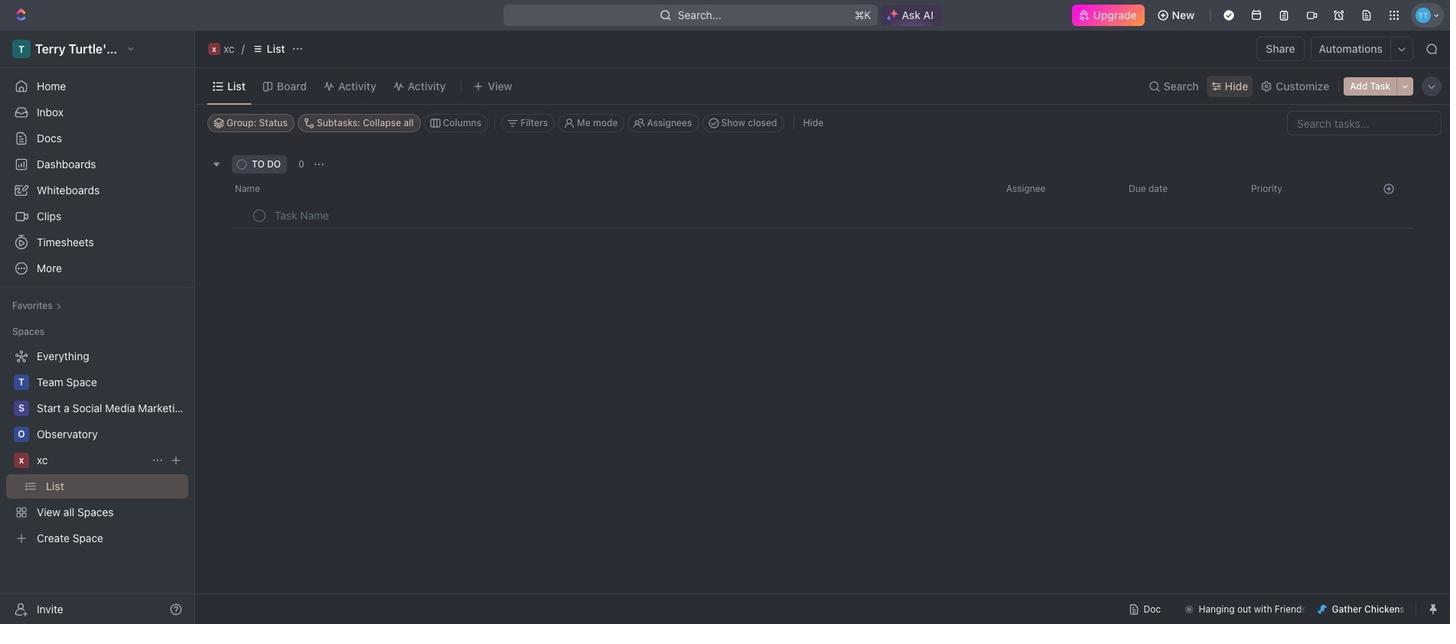 Task type: locate. For each thing, give the bounding box(es) containing it.
observatory, , element
[[14, 427, 29, 442]]

1 horizontal spatial xc, , element
[[208, 43, 220, 55]]

Search tasks... text field
[[1288, 112, 1441, 135]]

change status image
[[259, 212, 267, 219]]

0 horizontal spatial xc, , element
[[14, 453, 29, 468]]

drumstick bite image
[[1318, 605, 1328, 614]]

0 vertical spatial xc, , element
[[208, 43, 220, 55]]

xc, , element
[[208, 43, 220, 55], [14, 453, 29, 468]]

terry turtle's workspace, , element
[[12, 40, 31, 58]]

tree
[[6, 344, 188, 551]]

xc, , element inside tree
[[14, 453, 29, 468]]

1 vertical spatial xc, , element
[[14, 453, 29, 468]]



Task type: vqa. For each thing, say whether or not it's contained in the screenshot.
folders
no



Task type: describe. For each thing, give the bounding box(es) containing it.
tree inside sidebar navigation
[[6, 344, 188, 551]]

start a social media marketing agency, , element
[[14, 401, 29, 416]]

team space, , element
[[14, 375, 29, 390]]

sidebar navigation
[[0, 31, 198, 625]]

Task Name text field
[[275, 203, 722, 228]]



